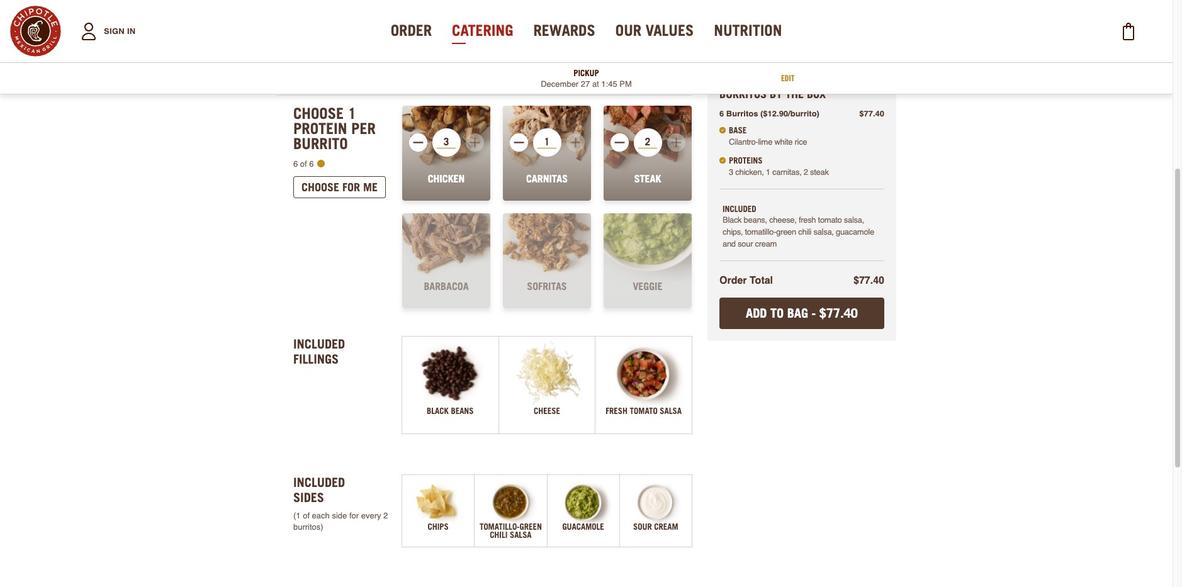 Task type: vqa. For each thing, say whether or not it's contained in the screenshot.
enable on the top of the page
no



Task type: describe. For each thing, give the bounding box(es) containing it.
2 inside included sides (1 of each side for every 2 burritos)
[[384, 511, 388, 521]]

lime inside base cilantro-lime white rice
[[758, 137, 773, 147]]

0 horizontal spatial sour
[[633, 522, 652, 532]]

nutrition
[[714, 22, 782, 39]]

decrement image for 3rd increment icon
[[610, 133, 629, 152]]

base cilantro-lime white rice
[[729, 125, 807, 147]]

chicken image
[[402, 105, 491, 201]]

0 horizontal spatial steak
[[634, 172, 661, 185]]

0 horizontal spatial cream
[[654, 522, 679, 532]]

pm
[[620, 79, 632, 88]]

protein
[[293, 119, 347, 137]]

($12.90/burrito)
[[761, 109, 820, 118]]

white inside cilantro-lime white rice
[[422, 51, 449, 64]]

1 inside proteins 3 chicken, 1 carnitas, 2 steak
[[766, 167, 771, 177]]

steak image
[[604, 105, 692, 201]]

included for sides
[[293, 475, 345, 490]]

barbacoa image
[[402, 213, 491, 308]]

$77.40 inside button
[[820, 306, 858, 321]]

cream inside included black beans, cheese, fresh tomato salsa, chips, tomatillo-green chili salsa, guacamole and sour cream
[[755, 239, 777, 249]]

carnitas image
[[503, 105, 591, 201]]

27
[[581, 79, 590, 88]]

chicken
[[428, 172, 465, 185]]

6 of 6
[[293, 159, 314, 168]]

edit
[[781, 75, 795, 83]]

burritos)
[[293, 523, 323, 532]]

box
[[807, 88, 826, 101]]

for inside included sides (1 of each side for every 2 burritos)
[[349, 511, 359, 521]]

add to bag - $77.40
[[746, 306, 858, 321]]

choose for me button
[[293, 176, 386, 198]]

add
[[746, 306, 767, 321]]

0 vertical spatial $77.40
[[860, 109, 885, 118]]

proteins 3 chicken, 1 carnitas, 2 steak
[[729, 155, 829, 177]]

sofritas
[[527, 280, 567, 293]]

-
[[812, 306, 816, 321]]

included black beans, cheese, fresh tomato salsa, chips, tomatillo-green chili salsa, guacamole and sour cream
[[723, 204, 875, 249]]

our values link
[[616, 22, 694, 39]]

rice inside base cilantro-lime white rice
[[795, 137, 807, 147]]

cilantro-lime white rice
[[414, 41, 479, 64]]

0 horizontal spatial salsa,
[[814, 227, 834, 237]]

to
[[771, 306, 784, 321]]

0 vertical spatial salsa,
[[844, 215, 865, 225]]

included for fillings
[[293, 337, 345, 352]]

december
[[541, 79, 579, 88]]

cheese
[[534, 406, 560, 416]]

edit button
[[781, 63, 795, 94]]

chipotle mexican grill image
[[10, 6, 61, 57]]

fresh inside included black beans, cheese, fresh tomato salsa, chips, tomatillo-green chili salsa, guacamole and sour cream
[[799, 215, 816, 225]]

carnitas,
[[773, 167, 802, 177]]

fresh tomato salsa
[[606, 406, 682, 416]]

black beans image
[[402, 337, 498, 434]]

catering link
[[452, 22, 513, 39]]

2 inside proteins 3 chicken, 1 carnitas, 2 steak
[[804, 167, 808, 177]]

bag
[[787, 306, 808, 321]]

0 horizontal spatial fresh
[[606, 406, 628, 416]]

veggie
[[633, 280, 663, 293]]

cilantro-lime white rice image
[[402, 0, 491, 70]]

1 vertical spatial black
[[427, 406, 449, 416]]

bag image
[[1114, 16, 1144, 46]]

each
[[312, 511, 330, 521]]

cheese,
[[770, 215, 797, 225]]

tomatillo-green chili salsa image
[[475, 476, 547, 547]]

tomatillo-green chili salsa
[[480, 522, 542, 541]]

tomatillo- inside tomatillo-green chili salsa
[[480, 522, 520, 532]]

sour inside included black beans, cheese, fresh tomato salsa, chips, tomatillo-green chili salsa, guacamole and sour cream
[[738, 239, 753, 249]]

beans,
[[744, 215, 767, 225]]

our
[[616, 22, 642, 39]]

chili inside included black beans, cheese, fresh tomato salsa, chips, tomatillo-green chili salsa, guacamole and sour cream
[[799, 227, 812, 237]]

sign
[[104, 26, 125, 36]]

sign in
[[104, 26, 136, 36]]

choose
[[302, 180, 339, 194]]

3
[[729, 167, 734, 177]]

user image
[[74, 16, 104, 46]]

sides
[[293, 490, 324, 505]]

1 horizontal spatial 6
[[309, 159, 314, 168]]

6 for 6 of 6
[[293, 159, 298, 168]]

3 increment image from the left
[[667, 133, 685, 152]]

choose
[[293, 104, 344, 122]]

values
[[646, 22, 694, 39]]

1:45
[[602, 79, 617, 88]]

sign in button
[[74, 6, 136, 57]]

decrement image for second increment icon from left
[[510, 133, 528, 152]]

steak inside proteins 3 chicken, 1 carnitas, 2 steak
[[810, 167, 829, 177]]

base
[[729, 125, 747, 135]]

included for black
[[723, 204, 757, 214]]

included sides (1 of each side for every 2 burritos)
[[293, 475, 388, 532]]

the
[[786, 88, 804, 101]]

fillings
[[293, 352, 339, 367]]

chips
[[428, 522, 449, 532]]



Task type: locate. For each thing, give the bounding box(es) containing it.
1 vertical spatial fresh
[[606, 406, 628, 416]]

barbacoa
[[424, 280, 469, 293]]

per
[[351, 119, 376, 137]]

0 vertical spatial cream
[[755, 239, 777, 249]]

1 horizontal spatial increment image
[[566, 133, 585, 152]]

cilantro- inside cilantro-lime white rice
[[414, 41, 458, 54]]

1 horizontal spatial green
[[776, 227, 796, 237]]

1 vertical spatial tomatillo-
[[480, 522, 520, 532]]

chips,
[[723, 227, 743, 237]]

steak
[[810, 167, 829, 177], [634, 172, 661, 185]]

sour
[[738, 239, 753, 249], [633, 522, 652, 532]]

order link
[[391, 22, 432, 39]]

tomatillo- right chips
[[480, 522, 520, 532]]

cilantro- inside base cilantro-lime white rice
[[729, 137, 758, 147]]

0 horizontal spatial rice
[[452, 51, 471, 64]]

cilantro-lime brown rice image
[[503, 0, 591, 70]]

chicken,
[[736, 167, 764, 177]]

total
[[750, 275, 773, 286]]

included inside included black beans, cheese, fresh tomato salsa, chips, tomatillo-green chili salsa, guacamole and sour cream
[[723, 204, 757, 214]]

0 horizontal spatial tomato
[[630, 406, 658, 416]]

rice
[[452, 51, 471, 64], [795, 137, 807, 147]]

order total
[[720, 275, 773, 286]]

burritos by the box
[[720, 88, 826, 101]]

2 vertical spatial included
[[293, 475, 345, 490]]

1 horizontal spatial 2
[[804, 167, 808, 177]]

sour right guacamole image
[[633, 522, 652, 532]]

0 vertical spatial 2
[[804, 167, 808, 177]]

1 horizontal spatial salsa
[[660, 406, 682, 416]]

0 horizontal spatial 1
[[348, 104, 356, 122]]

1 vertical spatial burritos
[[727, 109, 758, 118]]

1 horizontal spatial tomato
[[818, 215, 842, 225]]

0 horizontal spatial black
[[427, 406, 449, 416]]

tomatillo-
[[745, 227, 777, 237], [480, 522, 520, 532]]

1 horizontal spatial white
[[775, 137, 793, 147]]

at
[[592, 79, 599, 88]]

sour cream image
[[620, 475, 692, 547]]

1
[[348, 104, 356, 122], [766, 167, 771, 177]]

0 vertical spatial for
[[343, 180, 360, 194]]

0 horizontal spatial tomatillo-
[[480, 522, 520, 532]]

beans
[[451, 406, 474, 416]]

black inside included black beans, cheese, fresh tomato salsa, chips, tomatillo-green chili salsa, guacamole and sour cream
[[723, 215, 742, 225]]

2 right every on the bottom left
[[384, 511, 388, 521]]

1 decrement image from the left
[[510, 133, 528, 152]]

0 horizontal spatial white
[[422, 51, 449, 64]]

black beans
[[427, 406, 474, 416]]

rice down ($12.90/burrito)
[[795, 137, 807, 147]]

our values
[[616, 22, 694, 39]]

2
[[804, 167, 808, 177], [384, 511, 388, 521]]

lime down catering link
[[458, 41, 479, 54]]

0 vertical spatial 1
[[348, 104, 356, 122]]

for left me at the left top of page
[[343, 180, 360, 194]]

black
[[723, 215, 742, 225], [427, 406, 449, 416]]

guacamole inside included black beans, cheese, fresh tomato salsa, chips, tomatillo-green chili salsa, guacamole and sour cream
[[836, 227, 875, 237]]

guacamole image
[[547, 475, 619, 547]]

green left guacamole image
[[520, 522, 542, 532]]

1 horizontal spatial black
[[723, 215, 742, 225]]

0 horizontal spatial decrement image
[[510, 133, 528, 152]]

2 decrement image from the left
[[610, 133, 629, 152]]

0 horizontal spatial cilantro-
[[414, 41, 458, 54]]

1 vertical spatial tomato
[[630, 406, 658, 416]]

proteins
[[729, 155, 763, 165]]

0 horizontal spatial 6
[[293, 159, 298, 168]]

burritos
[[720, 88, 767, 101], [727, 109, 758, 118]]

for right side
[[349, 511, 359, 521]]

0 vertical spatial chili
[[799, 227, 812, 237]]

1 vertical spatial green
[[520, 522, 542, 532]]

black left beans
[[427, 406, 449, 416]]

1 horizontal spatial cilantro-
[[729, 137, 758, 147]]

order up cilantro-lime white rice
[[391, 22, 432, 39]]

green inside tomatillo-green chili salsa
[[520, 522, 542, 532]]

1 vertical spatial 2
[[384, 511, 388, 521]]

fresh tomato salsa image
[[596, 337, 692, 433]]

1 horizontal spatial order
[[720, 275, 747, 286]]

0 horizontal spatial salsa
[[510, 530, 532, 541]]

rice down 'catering'
[[452, 51, 471, 64]]

included fillings
[[293, 337, 345, 367]]

sour right and
[[738, 239, 753, 249]]

side
[[332, 511, 347, 521]]

1 vertical spatial $77.40
[[854, 275, 885, 286]]

rewards
[[534, 22, 596, 39]]

tomatillo- inside included black beans, cheese, fresh tomato salsa, chips, tomatillo-green chili salsa, guacamole and sour cream
[[745, 227, 777, 237]]

0 vertical spatial green
[[776, 227, 796, 237]]

chips image
[[402, 475, 474, 547]]

pickup
[[574, 68, 599, 78]]

lime up proteins
[[758, 137, 773, 147]]

white down 'order' link
[[422, 51, 449, 64]]

by
[[770, 88, 783, 101]]

burrito
[[293, 134, 348, 152]]

chili inside tomatillo-green chili salsa
[[490, 530, 508, 541]]

6 for 6 burritos ($12.90/burrito)
[[720, 109, 724, 118]]

1 horizontal spatial rice
[[795, 137, 807, 147]]

0 vertical spatial lime
[[458, 41, 479, 54]]

tomato
[[818, 215, 842, 225], [630, 406, 658, 416]]

1 vertical spatial order
[[720, 275, 747, 286]]

tomato inside included black beans, cheese, fresh tomato salsa, chips, tomatillo-green chili salsa, guacamole and sour cream
[[818, 215, 842, 225]]

white
[[422, 51, 449, 64], [775, 137, 793, 147]]

2 horizontal spatial increment image
[[667, 133, 685, 152]]

increment image
[[466, 133, 484, 152], [566, 133, 585, 152], [667, 133, 685, 152]]

1 horizontal spatial 1
[[766, 167, 771, 177]]

in
[[127, 26, 136, 36]]

sofritas image
[[503, 213, 591, 308]]

carnitas
[[526, 172, 568, 185]]

cheese image
[[499, 337, 595, 434]]

1 horizontal spatial chili
[[799, 227, 812, 237]]

green
[[776, 227, 796, 237], [520, 522, 542, 532]]

1 horizontal spatial tomatillo-
[[745, 227, 777, 237]]

0 vertical spatial white
[[422, 51, 449, 64]]

0 horizontal spatial lime
[[458, 41, 479, 54]]

6
[[720, 109, 724, 118], [293, 159, 298, 168], [309, 159, 314, 168]]

rice inside cilantro-lime white rice
[[452, 51, 471, 64]]

order for order
[[391, 22, 432, 39]]

1 horizontal spatial steak
[[810, 167, 829, 177]]

and
[[723, 239, 736, 249]]

me
[[363, 180, 378, 194]]

1 horizontal spatial salsa,
[[844, 215, 865, 225]]

guacamole
[[836, 227, 875, 237], [563, 522, 604, 532]]

2 increment image from the left
[[566, 133, 585, 152]]

lime inside cilantro-lime white rice
[[458, 41, 479, 54]]

1 increment image from the left
[[466, 133, 484, 152]]

1 horizontal spatial cream
[[755, 239, 777, 249]]

burritos up "base"
[[727, 109, 758, 118]]

0 vertical spatial black
[[723, 215, 742, 225]]

fresh
[[799, 215, 816, 225], [606, 406, 628, 416]]

1 vertical spatial salsa
[[510, 530, 532, 541]]

salsa,
[[844, 215, 865, 225], [814, 227, 834, 237]]

salsa
[[660, 406, 682, 416], [510, 530, 532, 541]]

1 vertical spatial rice
[[795, 137, 807, 147]]

nutrition link
[[714, 22, 782, 39]]

0 vertical spatial salsa
[[660, 406, 682, 416]]

order left total
[[720, 275, 747, 286]]

1 inside "choose 1 protein per burrito"
[[348, 104, 356, 122]]

decrement image
[[409, 133, 427, 152]]

pickup december 27 at 1:45 pm
[[541, 68, 632, 88]]

order for order total
[[720, 275, 747, 286]]

2 vertical spatial $77.40
[[820, 306, 858, 321]]

0 vertical spatial tomatillo-
[[745, 227, 777, 237]]

burritos up "6 burritos ($12.90/burrito)"
[[720, 88, 767, 101]]

every
[[361, 511, 381, 521]]

2 right carnitas,
[[804, 167, 808, 177]]

1 vertical spatial of
[[303, 511, 310, 521]]

rewards link
[[534, 22, 596, 39]]

decrement image
[[510, 133, 528, 152], [610, 133, 629, 152]]

1 right "choose"
[[348, 104, 356, 122]]

sour cream
[[633, 522, 679, 532]]

0 vertical spatial fresh
[[799, 215, 816, 225]]

1 horizontal spatial decrement image
[[610, 133, 629, 152]]

cream
[[755, 239, 777, 249], [654, 522, 679, 532]]

choose for me
[[302, 180, 378, 194]]

0 horizontal spatial order
[[391, 22, 432, 39]]

1 vertical spatial lime
[[758, 137, 773, 147]]

1 horizontal spatial guacamole
[[836, 227, 875, 237]]

white up proteins 3 chicken, 1 carnitas, 2 steak at the right top of page
[[775, 137, 793, 147]]

decrement image up carnitas
[[510, 133, 528, 152]]

cilantro- down 'order' link
[[414, 41, 458, 54]]

6 burritos ($12.90/burrito)
[[720, 109, 820, 118]]

(1
[[293, 511, 301, 521]]

0 vertical spatial included
[[723, 204, 757, 214]]

1 vertical spatial cream
[[654, 522, 679, 532]]

choose 1 protein per burrito
[[293, 104, 376, 152]]

1 vertical spatial guacamole
[[563, 522, 604, 532]]

veggie image
[[604, 213, 692, 308]]

1 vertical spatial white
[[775, 137, 793, 147]]

0 vertical spatial cilantro-
[[414, 41, 458, 54]]

0 horizontal spatial guacamole
[[563, 522, 604, 532]]

lime
[[458, 41, 479, 54], [758, 137, 773, 147]]

1 vertical spatial salsa,
[[814, 227, 834, 237]]

1 right chicken,
[[766, 167, 771, 177]]

included
[[723, 204, 757, 214], [293, 337, 345, 352], [293, 475, 345, 490]]

0 horizontal spatial chili
[[490, 530, 508, 541]]

1 vertical spatial sour
[[633, 522, 652, 532]]

green inside included black beans, cheese, fresh tomato salsa, chips, tomatillo-green chili salsa, guacamole and sour cream
[[776, 227, 796, 237]]

tomatillo- down beans,
[[745, 227, 777, 237]]

1 vertical spatial cilantro-
[[729, 137, 758, 147]]

0 vertical spatial tomato
[[818, 215, 842, 225]]

of down burrito in the left of the page
[[300, 159, 307, 168]]

1 horizontal spatial fresh
[[799, 215, 816, 225]]

add to bag - $77.40 button
[[720, 298, 885, 329]]

0 vertical spatial burritos
[[720, 88, 767, 101]]

chili right chips
[[490, 530, 508, 541]]

decrement image down pm
[[610, 133, 629, 152]]

included inside included sides (1 of each side for every 2 burritos)
[[293, 475, 345, 490]]

1 vertical spatial chili
[[490, 530, 508, 541]]

$77.40
[[860, 109, 885, 118], [854, 275, 885, 286], [820, 306, 858, 321]]

0 horizontal spatial increment image
[[466, 133, 484, 152]]

0 vertical spatial sour
[[738, 239, 753, 249]]

0 vertical spatial of
[[300, 159, 307, 168]]

None number field
[[437, 136, 456, 149], [538, 136, 557, 149], [638, 136, 657, 149], [437, 136, 456, 149], [538, 136, 557, 149], [638, 136, 657, 149]]

0 vertical spatial order
[[391, 22, 432, 39]]

0 vertical spatial guacamole
[[836, 227, 875, 237]]

black up chips,
[[723, 215, 742, 225]]

1 vertical spatial included
[[293, 337, 345, 352]]

0 horizontal spatial green
[[520, 522, 542, 532]]

catering
[[452, 22, 513, 39]]

cilantro- down "base"
[[729, 137, 758, 147]]

of
[[300, 159, 307, 168], [303, 511, 310, 521]]

0 horizontal spatial 2
[[384, 511, 388, 521]]

for
[[343, 180, 360, 194], [349, 511, 359, 521]]

2 horizontal spatial 6
[[720, 109, 724, 118]]

0 vertical spatial rice
[[452, 51, 471, 64]]

white inside base cilantro-lime white rice
[[775, 137, 793, 147]]

1 horizontal spatial sour
[[738, 239, 753, 249]]

green down the cheese,
[[776, 227, 796, 237]]

for inside button
[[343, 180, 360, 194]]

of right (1
[[303, 511, 310, 521]]

chili down carnitas,
[[799, 227, 812, 237]]

1 vertical spatial 1
[[766, 167, 771, 177]]

1 horizontal spatial lime
[[758, 137, 773, 147]]

salsa inside tomatillo-green chili salsa
[[510, 530, 532, 541]]

1 vertical spatial for
[[349, 511, 359, 521]]

of inside included sides (1 of each side for every 2 burritos)
[[303, 511, 310, 521]]



